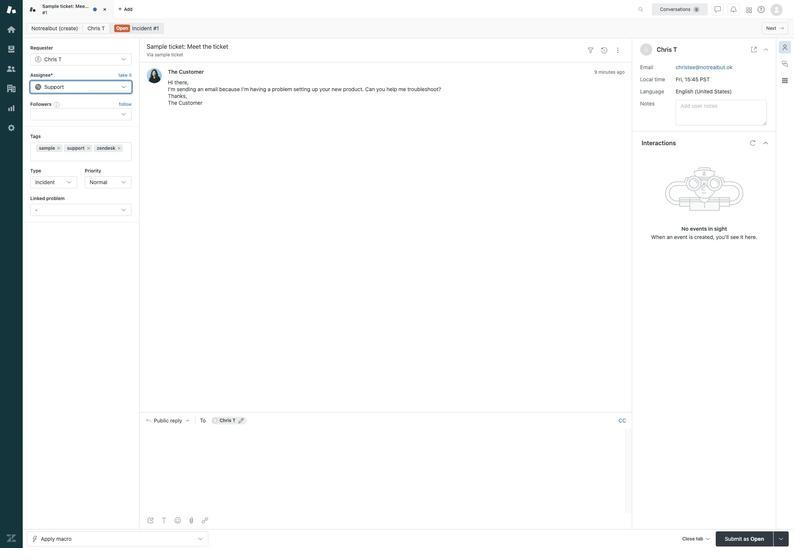 Task type: describe. For each thing, give the bounding box(es) containing it.
sample
[[42, 3, 59, 9]]

minutes
[[599, 69, 616, 75]]

me
[[399, 86, 406, 93]]

up
[[312, 86, 318, 93]]

to
[[200, 418, 206, 424]]

insert emojis image
[[175, 518, 181, 524]]

english
[[676, 88, 694, 94]]

2 i'm from the left
[[242, 86, 249, 93]]

notrealbut (create)
[[31, 25, 78, 31]]

it inside button
[[129, 72, 132, 78]]

displays possible ticket submission types image
[[779, 536, 785, 542]]

you
[[377, 86, 385, 93]]

time
[[655, 76, 666, 82]]

hi
[[168, 79, 173, 86]]

user image
[[645, 48, 648, 52]]

the
[[88, 3, 95, 9]]

event
[[675, 234, 688, 240]]

chris t right christee@notrealbut.ok image
[[220, 418, 236, 424]]

can
[[366, 86, 375, 93]]

chris t inside requester element
[[44, 56, 62, 63]]

apply macro
[[41, 536, 72, 542]]

chris right user icon
[[657, 46, 672, 53]]

avatar image
[[147, 68, 162, 83]]

admin image
[[6, 123, 16, 133]]

email
[[641, 64, 654, 70]]

(create)
[[59, 25, 78, 31]]

add link (cmd k) image
[[202, 518, 208, 524]]

button displays agent's chat status as invisible. image
[[715, 6, 721, 12]]

next
[[767, 25, 777, 31]]

the customer
[[168, 69, 204, 75]]

meet
[[75, 3, 87, 9]]

incident for incident #1
[[132, 25, 152, 31]]

chris t link
[[83, 23, 110, 34]]

t inside requester element
[[58, 56, 62, 63]]

language
[[641, 88, 665, 94]]

no
[[682, 225, 689, 232]]

requester
[[30, 45, 53, 51]]

1 i'm from the left
[[168, 86, 175, 93]]

public reply button
[[140, 413, 195, 429]]

fri, 15:45 pst
[[676, 76, 711, 82]]

linked problem
[[30, 196, 65, 201]]

close tab
[[683, 536, 704, 542]]

1 horizontal spatial open
[[751, 536, 765, 542]]

add attachment image
[[188, 518, 195, 524]]

assignee*
[[30, 72, 53, 78]]

events image
[[602, 47, 608, 53]]

an inside hi there, i'm sending an email because i'm having a problem setting up your new product. can you help me troubleshoot? thanks, the customer
[[198, 86, 204, 93]]

it inside "no events in sight when an event is created, you'll see it here."
[[741, 234, 744, 240]]

notrealbut (create) button
[[26, 23, 83, 34]]

normal
[[90, 179, 107, 185]]

take it button
[[119, 72, 132, 79]]

Public reply composer text field
[[143, 429, 624, 445]]

macro
[[56, 536, 72, 542]]

as
[[744, 536, 750, 542]]

next button
[[763, 22, 789, 34]]

support
[[44, 84, 64, 90]]

user image
[[645, 47, 649, 52]]

product.
[[343, 86, 364, 93]]

tab
[[697, 536, 704, 542]]

close image inside tabs tab list
[[101, 6, 109, 13]]

add
[[124, 6, 133, 12]]

incident for incident
[[35, 179, 55, 185]]

get help image
[[758, 6, 765, 13]]

no events in sight when an event is created, you'll see it here.
[[652, 225, 758, 240]]

secondary element
[[23, 21, 795, 36]]

in
[[709, 225, 714, 232]]

events
[[691, 225, 708, 232]]

public
[[154, 418, 169, 424]]

hide composer image
[[383, 410, 389, 416]]

reporting image
[[6, 103, 16, 113]]

hi there, i'm sending an email because i'm having a problem setting up your new product. can you help me troubleshoot? thanks, the customer
[[168, 79, 442, 106]]

t inside chris t link
[[102, 25, 105, 31]]

a
[[268, 86, 271, 93]]

type
[[30, 168, 41, 174]]

states)
[[715, 88, 732, 94]]

conversations
[[661, 6, 691, 12]]

filter image
[[588, 47, 594, 53]]

take
[[119, 72, 128, 78]]

normal button
[[85, 176, 132, 188]]

sample ticket: meet the ticket #1
[[42, 3, 109, 15]]

followers
[[30, 101, 52, 107]]

troubleshoot?
[[408, 86, 442, 93]]

(united
[[695, 88, 713, 94]]

Add user notes text field
[[676, 100, 768, 125]]

ticket inside "sample ticket: meet the ticket #1"
[[96, 3, 109, 9]]

the inside hi there, i'm sending an email because i'm having a problem setting up your new product. can you help me troubleshoot? thanks, the customer
[[168, 100, 177, 106]]

#1 inside "sample ticket: meet the ticket #1"
[[42, 10, 47, 15]]

format text image
[[161, 518, 167, 524]]

take it
[[119, 72, 132, 78]]

sight
[[715, 225, 728, 232]]

sending
[[177, 86, 196, 93]]

linked problem element
[[30, 204, 132, 216]]

christee@notrealbut.ok image
[[212, 418, 218, 424]]

draft mode image
[[148, 518, 154, 524]]

chris inside chris t link
[[88, 25, 100, 31]]

setting
[[294, 86, 311, 93]]

9 minutes ago
[[595, 69, 625, 75]]

notifications image
[[731, 6, 737, 12]]

1 vertical spatial sample
[[39, 145, 55, 151]]

info on adding followers image
[[54, 101, 60, 107]]

help
[[387, 86, 397, 93]]

submit as open
[[726, 536, 765, 542]]

here.
[[746, 234, 758, 240]]



Task type: locate. For each thing, give the bounding box(es) containing it.
an left email
[[198, 86, 204, 93]]

chris down the
[[88, 25, 100, 31]]

0 horizontal spatial #1
[[42, 10, 47, 15]]

the up hi
[[168, 69, 178, 75]]

follow button
[[119, 101, 132, 108]]

open right the as
[[751, 536, 765, 542]]

open down add popup button
[[116, 25, 128, 31]]

0 horizontal spatial i'm
[[168, 86, 175, 93]]

problem right a
[[272, 86, 292, 93]]

customer up 'there,'
[[179, 69, 204, 75]]

zendesk support image
[[6, 5, 16, 15]]

chris t
[[88, 25, 105, 31], [657, 46, 678, 53], [44, 56, 62, 63], [220, 418, 236, 424]]

1 horizontal spatial i'm
[[242, 86, 249, 93]]

follow
[[119, 101, 132, 107]]

your
[[320, 86, 331, 93]]

i'm
[[168, 86, 175, 93], [242, 86, 249, 93]]

tab
[[23, 0, 114, 19]]

-
[[35, 207, 38, 213]]

0 horizontal spatial an
[[198, 86, 204, 93]]

customer context image
[[783, 44, 789, 50]]

apps image
[[783, 78, 789, 84]]

0 horizontal spatial remove image
[[57, 146, 61, 150]]

1 vertical spatial it
[[741, 234, 744, 240]]

close tab button
[[680, 532, 713, 548]]

remove image
[[57, 146, 61, 150], [86, 146, 91, 150], [117, 146, 121, 150]]

followers element
[[30, 108, 132, 120]]

created,
[[695, 234, 715, 240]]

ticket
[[96, 3, 109, 9], [171, 52, 183, 58]]

it right the see
[[741, 234, 744, 240]]

requester element
[[30, 54, 132, 66]]

chris right christee@notrealbut.ok image
[[220, 418, 232, 424]]

priority
[[85, 168, 101, 174]]

1 vertical spatial ticket
[[171, 52, 183, 58]]

remove image right support
[[86, 146, 91, 150]]

1 horizontal spatial incident
[[132, 25, 152, 31]]

ticket:
[[60, 3, 74, 9]]

zendesk image
[[6, 534, 16, 544]]

via
[[147, 52, 154, 58]]

2 horizontal spatial remove image
[[117, 146, 121, 150]]

linked
[[30, 196, 45, 201]]

english (united states)
[[676, 88, 732, 94]]

0 horizontal spatial close image
[[101, 6, 109, 13]]

1 remove image from the left
[[57, 146, 61, 150]]

close image
[[101, 6, 109, 13], [764, 47, 770, 53]]

tags
[[30, 134, 41, 139]]

1 horizontal spatial ticket
[[171, 52, 183, 58]]

cc
[[619, 418, 627, 424]]

0 vertical spatial customer
[[179, 69, 204, 75]]

1 horizontal spatial an
[[667, 234, 673, 240]]

tabs tab list
[[23, 0, 631, 19]]

support
[[67, 145, 85, 151]]

1 vertical spatial #1
[[153, 25, 159, 31]]

1 horizontal spatial it
[[741, 234, 744, 240]]

get started image
[[6, 25, 16, 34]]

organizations image
[[6, 84, 16, 93]]

reply
[[170, 418, 182, 424]]

apply
[[41, 536, 55, 542]]

0 horizontal spatial ticket
[[96, 3, 109, 9]]

ticket actions image
[[615, 47, 621, 53]]

assignee* element
[[30, 81, 132, 93]]

the down thanks,
[[168, 100, 177, 106]]

i'm left having
[[242, 86, 249, 93]]

notrealbut
[[31, 25, 57, 31]]

christee@notrealbut.ok
[[676, 64, 733, 70]]

#1 inside secondary "element"
[[153, 25, 159, 31]]

zendesk products image
[[747, 7, 752, 13]]

customers image
[[6, 64, 16, 74]]

ticket up the customer link
[[171, 52, 183, 58]]

sample down tags
[[39, 145, 55, 151]]

is
[[690, 234, 694, 240]]

customer
[[179, 69, 204, 75], [179, 100, 203, 106]]

an inside "no events in sight when an event is created, you'll see it here."
[[667, 234, 673, 240]]

close image right the
[[101, 6, 109, 13]]

an left event
[[667, 234, 673, 240]]

2 the from the top
[[168, 100, 177, 106]]

chris t right user icon
[[657, 46, 678, 53]]

1 vertical spatial the
[[168, 100, 177, 106]]

remove image for zendesk
[[117, 146, 121, 150]]

#1 up via
[[153, 25, 159, 31]]

chris
[[88, 25, 100, 31], [657, 46, 672, 53], [44, 56, 57, 63], [220, 418, 232, 424]]

0 vertical spatial #1
[[42, 10, 47, 15]]

0 vertical spatial the
[[168, 69, 178, 75]]

views image
[[6, 44, 16, 54]]

1 horizontal spatial problem
[[272, 86, 292, 93]]

Subject field
[[145, 42, 583, 51]]

incident down type
[[35, 179, 55, 185]]

0 vertical spatial incident
[[132, 25, 152, 31]]

main element
[[0, 0, 23, 548]]

it right 'take'
[[129, 72, 132, 78]]

incident #1
[[132, 25, 159, 31]]

0 horizontal spatial sample
[[39, 145, 55, 151]]

incident down add
[[132, 25, 152, 31]]

notes
[[641, 100, 655, 107]]

problem
[[272, 86, 292, 93], [46, 196, 65, 201]]

close image right view more details icon at the right
[[764, 47, 770, 53]]

fri,
[[676, 76, 684, 82]]

9 minutes ago text field
[[595, 69, 625, 75]]

0 vertical spatial ticket
[[96, 3, 109, 9]]

1 vertical spatial problem
[[46, 196, 65, 201]]

open inside secondary "element"
[[116, 25, 128, 31]]

#1
[[42, 10, 47, 15], [153, 25, 159, 31]]

you'll
[[717, 234, 730, 240]]

0 vertical spatial sample
[[155, 52, 170, 58]]

i'm down hi
[[168, 86, 175, 93]]

when
[[652, 234, 666, 240]]

the
[[168, 69, 178, 75], [168, 100, 177, 106]]

customer down sending
[[179, 100, 203, 106]]

new
[[332, 86, 342, 93]]

incident
[[132, 25, 152, 31], [35, 179, 55, 185]]

15:45
[[685, 76, 699, 82]]

problem down the incident popup button
[[46, 196, 65, 201]]

1 vertical spatial an
[[667, 234, 673, 240]]

0 horizontal spatial open
[[116, 25, 128, 31]]

1 the from the top
[[168, 69, 178, 75]]

thanks,
[[168, 93, 187, 99]]

3 remove image from the left
[[117, 146, 121, 150]]

remove image right the zendesk
[[117, 146, 121, 150]]

1 horizontal spatial #1
[[153, 25, 159, 31]]

1 horizontal spatial sample
[[155, 52, 170, 58]]

via sample ticket
[[147, 52, 183, 58]]

1 horizontal spatial close image
[[764, 47, 770, 53]]

edit user image
[[239, 418, 244, 424]]

1 vertical spatial incident
[[35, 179, 55, 185]]

remove image for sample
[[57, 146, 61, 150]]

9
[[595, 69, 598, 75]]

an
[[198, 86, 204, 93], [667, 234, 673, 240]]

#1 down sample in the top left of the page
[[42, 10, 47, 15]]

public reply
[[154, 418, 182, 424]]

conversations button
[[653, 3, 709, 15]]

chris t down requester
[[44, 56, 62, 63]]

pst
[[701, 76, 711, 82]]

1 horizontal spatial remove image
[[86, 146, 91, 150]]

ticket right the
[[96, 3, 109, 9]]

close
[[683, 536, 695, 542]]

0 vertical spatial open
[[116, 25, 128, 31]]

interactions
[[642, 139, 677, 146]]

remove image for support
[[86, 146, 91, 150]]

incident inside popup button
[[35, 179, 55, 185]]

the customer link
[[168, 69, 204, 75]]

0 vertical spatial it
[[129, 72, 132, 78]]

it
[[129, 72, 132, 78], [741, 234, 744, 240]]

1 vertical spatial customer
[[179, 100, 203, 106]]

email
[[205, 86, 218, 93]]

0 horizontal spatial incident
[[35, 179, 55, 185]]

customer inside hi there, i'm sending an email because i'm having a problem setting up your new product. can you help me troubleshoot? thanks, the customer
[[179, 100, 203, 106]]

problem inside hi there, i'm sending an email because i'm having a problem setting up your new product. can you help me troubleshoot? thanks, the customer
[[272, 86, 292, 93]]

there,
[[175, 79, 189, 86]]

0 horizontal spatial it
[[129, 72, 132, 78]]

sample right via
[[155, 52, 170, 58]]

0 vertical spatial problem
[[272, 86, 292, 93]]

0 vertical spatial close image
[[101, 6, 109, 13]]

0 vertical spatial an
[[198, 86, 204, 93]]

view more details image
[[752, 47, 758, 53]]

2 remove image from the left
[[86, 146, 91, 150]]

submit
[[726, 536, 743, 542]]

0 horizontal spatial problem
[[46, 196, 65, 201]]

chris t down the
[[88, 25, 105, 31]]

chris down requester
[[44, 56, 57, 63]]

local
[[641, 76, 654, 82]]

chris inside requester element
[[44, 56, 57, 63]]

incident button
[[30, 176, 77, 188]]

chris t inside chris t link
[[88, 25, 105, 31]]

because
[[219, 86, 240, 93]]

see
[[731, 234, 740, 240]]

incident inside secondary "element"
[[132, 25, 152, 31]]

1 vertical spatial close image
[[764, 47, 770, 53]]

ago
[[617, 69, 625, 75]]

local time
[[641, 76, 666, 82]]

tab containing sample ticket: meet the ticket
[[23, 0, 114, 19]]

add button
[[114, 0, 137, 19]]

remove image left support
[[57, 146, 61, 150]]

zendesk
[[97, 145, 115, 151]]

cc button
[[619, 418, 627, 424]]

1 vertical spatial open
[[751, 536, 765, 542]]



Task type: vqa. For each thing, say whether or not it's contained in the screenshot.
see
yes



